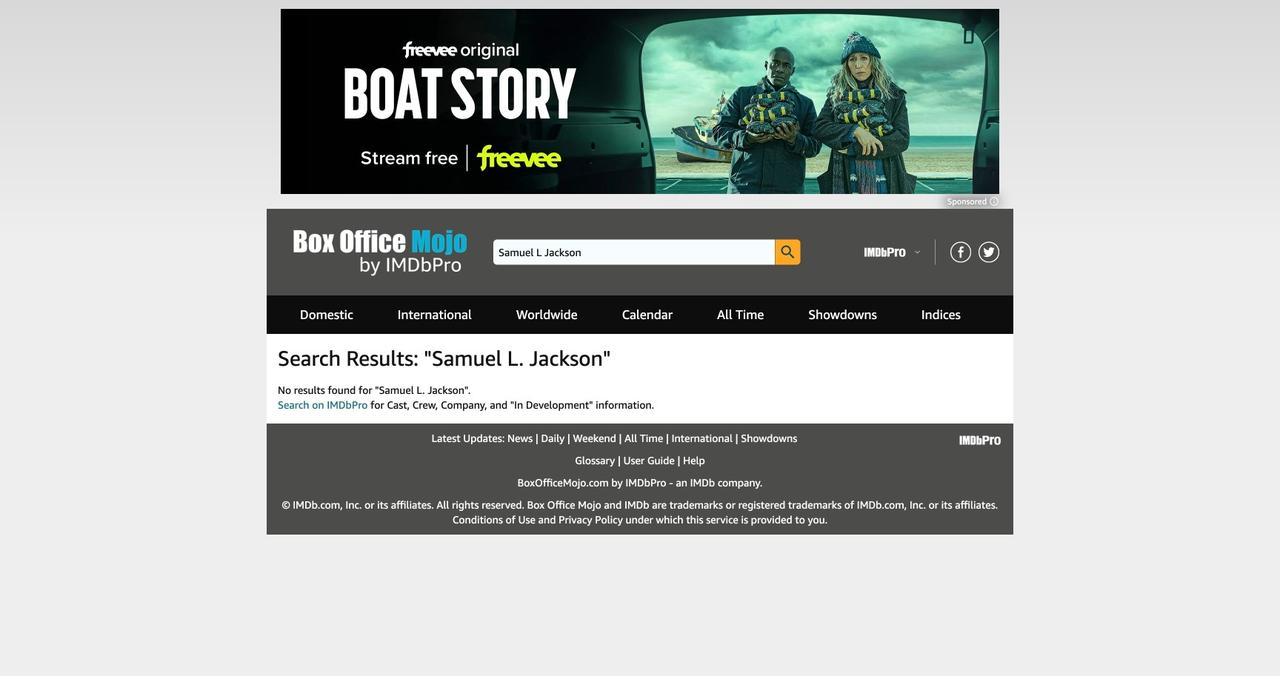 Task type: vqa. For each thing, say whether or not it's contained in the screenshot.
'33.1%'
no



Task type: locate. For each thing, give the bounding box(es) containing it.
Search for Titles search field
[[493, 240, 775, 265]]

None submit
[[776, 240, 801, 265]]



Task type: describe. For each thing, give the bounding box(es) containing it.
sponsored content section
[[281, 9, 1000, 205]]



